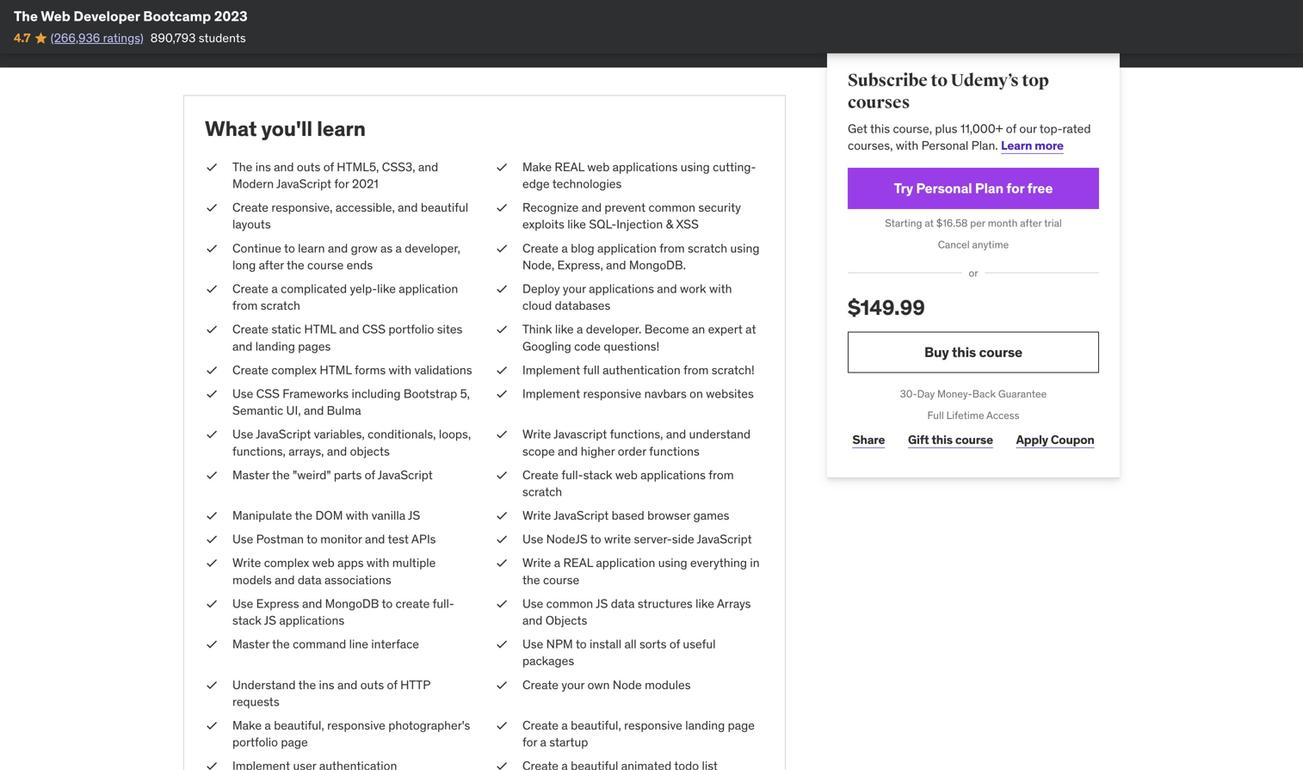 Task type: locate. For each thing, give the bounding box(es) containing it.
deploy
[[522, 281, 560, 297]]

scratch up static at the left
[[261, 298, 300, 313]]

1 horizontal spatial data
[[611, 596, 635, 611]]

after left trial
[[1020, 217, 1042, 230]]

learn for you'll
[[317, 116, 366, 142]]

xsmall image for think like a developer.  become an expert at googling code questions!
[[495, 321, 509, 338]]

like up blog
[[567, 217, 586, 232]]

cutting-
[[713, 159, 756, 175]]

use for use postman to monitor and test apis
[[232, 532, 253, 547]]

applications down create a blog application from scratch using node, express, and mongodb.
[[589, 281, 654, 297]]

common inside use common js data structures like arrays and objects
[[546, 596, 593, 611]]

1 horizontal spatial landing
[[685, 718, 725, 733]]

outs down the line
[[360, 677, 384, 693]]

write up models
[[232, 555, 261, 571]]

outs up responsive,
[[297, 159, 321, 175]]

0 vertical spatial master
[[232, 467, 269, 483]]

complicated
[[281, 281, 347, 297]]

to left udemy's
[[931, 70, 948, 91]]

a right as
[[396, 240, 402, 256]]

css3,
[[382, 159, 415, 175]]

applications up prevent
[[613, 159, 678, 175]]

in
[[750, 555, 760, 571]]

page inside create a beautiful, responsive landing page for a startup
[[728, 718, 755, 733]]

create inside create a complicated yelp-like application from scratch
[[232, 281, 269, 297]]

application for create
[[597, 240, 657, 256]]

sites
[[437, 322, 463, 337]]

of left our
[[1006, 121, 1016, 136]]

write inside write javascript functions, and understand scope and higher order functions
[[522, 427, 551, 442]]

continue to learn and grow as a developer, long after the course ends
[[232, 240, 460, 273]]

landing inside create static html and css portfolio sites and landing pages
[[255, 339, 295, 354]]

1 vertical spatial outs
[[360, 677, 384, 693]]

2 implement from the top
[[522, 386, 580, 402]]

1 horizontal spatial outs
[[360, 677, 384, 693]]

1 horizontal spatial for
[[522, 735, 537, 750]]

0 horizontal spatial functions,
[[232, 444, 286, 459]]

ins up modern
[[255, 159, 271, 175]]

at
[[925, 217, 934, 230], [746, 322, 756, 337]]

use for use express and mongodb to create full- stack js applications
[[232, 596, 253, 611]]

1 vertical spatial complex
[[264, 555, 309, 571]]

full- right create
[[433, 596, 454, 611]]

2 beautiful, from the left
[[571, 718, 621, 733]]

real inside make real web applications using cutting- edge technologies
[[555, 159, 584, 175]]

security
[[698, 200, 741, 215]]

using inside write a real application using everything in the course
[[658, 555, 687, 571]]

1 vertical spatial js
[[596, 596, 608, 611]]

learn more
[[1001, 138, 1064, 153]]

portfolio inside make a beautiful, responsive photographer's portfolio page
[[232, 735, 278, 750]]

1 master from the top
[[232, 467, 269, 483]]

create up layouts
[[232, 200, 269, 215]]

outs inside the ins and outs of html5, css3, and modern javascript for 2021
[[297, 159, 321, 175]]

write
[[604, 532, 631, 547]]

beautiful, inside make a beautiful, responsive photographer's portfolio page
[[274, 718, 324, 733]]

the down command
[[298, 677, 316, 693]]

portfolio down requests
[[232, 735, 278, 750]]

and right the express
[[302, 596, 322, 611]]

0 vertical spatial full-
[[562, 467, 583, 483]]

with down course,
[[896, 138, 919, 153]]

scratch down scope
[[522, 484, 562, 500]]

0 horizontal spatial at
[[746, 322, 756, 337]]

1 vertical spatial your
[[562, 677, 585, 693]]

or
[[969, 266, 978, 280]]

1 vertical spatial page
[[281, 735, 308, 750]]

1 vertical spatial stack
[[232, 613, 262, 628]]

javascript down ui,
[[256, 427, 311, 442]]

using inside make real web applications using cutting- edge technologies
[[681, 159, 710, 175]]

application inside create a complicated yelp-like application from scratch
[[399, 281, 458, 297]]

course up back
[[979, 343, 1023, 361]]

from down long
[[232, 298, 258, 313]]

web inside make real web applications using cutting- edge technologies
[[587, 159, 610, 175]]

learn for to
[[298, 240, 325, 256]]

xsmall image for create full-stack web applications from scratch
[[495, 467, 509, 484]]

xsmall image for create responsive, accessible, and beautiful layouts
[[205, 199, 219, 216]]

make up edge
[[522, 159, 552, 175]]

ins down "master the command line interface"
[[319, 677, 334, 693]]

xsmall image for the ins and outs of html5, css3, and modern javascript for 2021
[[205, 159, 219, 176]]

stack inside use express and mongodb to create full- stack js applications
[[232, 613, 262, 628]]

0 horizontal spatial stack
[[232, 613, 262, 628]]

create inside create responsive, accessible, and beautiful layouts
[[232, 200, 269, 215]]

xsmall image for write javascript functions, and understand scope and higher order functions
[[495, 426, 509, 443]]

this inside $149.99 buy this course
[[952, 343, 976, 361]]

create left static at the left
[[232, 322, 269, 337]]

day
[[917, 387, 935, 401]]

0 horizontal spatial landing
[[255, 339, 295, 354]]

recognize
[[522, 200, 579, 215]]

1 beautiful, from the left
[[274, 718, 324, 733]]

0 vertical spatial page
[[728, 718, 755, 733]]

postman
[[256, 532, 304, 547]]

coupon
[[1051, 432, 1095, 447]]

scratch
[[688, 240, 727, 256], [261, 298, 300, 313], [522, 484, 562, 500]]

use inside use javascript variables, conditionals, loops, functions, arrays, and objects
[[232, 427, 253, 442]]

javascript inside the ins and outs of html5, css3, and modern javascript for 2021
[[276, 176, 331, 192]]

our
[[1019, 121, 1037, 136]]

make inside make real web applications using cutting- edge technologies
[[522, 159, 552, 175]]

personal up the "$16.58"
[[916, 180, 972, 197]]

plus
[[935, 121, 958, 136]]

xsmall image for implement responsive navbars on websites
[[495, 386, 509, 402]]

last
[[204, 17, 227, 32]]

javascript up everything
[[697, 532, 752, 547]]

implement for implement responsive navbars on websites
[[522, 386, 580, 402]]

1 horizontal spatial functions,
[[610, 427, 663, 442]]

from
[[660, 240, 685, 256], [232, 298, 258, 313], [683, 362, 709, 378], [709, 467, 734, 483]]

javascript up nodejs
[[554, 508, 609, 523]]

line
[[349, 637, 368, 652]]

using left cutting-
[[681, 159, 710, 175]]

0 horizontal spatial full-
[[433, 596, 454, 611]]

create full-stack web applications from scratch
[[522, 467, 734, 500]]

0 horizontal spatial web
[[312, 555, 335, 571]]

on
[[690, 386, 703, 402]]

html for forms
[[320, 362, 352, 378]]

master up manipulate
[[232, 467, 269, 483]]

1 vertical spatial real
[[563, 555, 593, 571]]

1 vertical spatial at
[[746, 322, 756, 337]]

create down scope
[[522, 467, 559, 483]]

xsmall image for use postman to monitor and test apis
[[205, 531, 219, 548]]

complex for write
[[264, 555, 309, 571]]

xsmall image for use common js data structures like arrays and objects
[[495, 596, 509, 612]]

course up objects
[[543, 572, 579, 588]]

portfolio left sites
[[388, 322, 434, 337]]

0 horizontal spatial css
[[256, 386, 280, 402]]

from up on
[[683, 362, 709, 378]]

xsmall image for create a beautiful, responsive landing page for a startup
[[495, 717, 509, 734]]

use postman to monitor and test apis
[[232, 532, 436, 547]]

data up the express
[[298, 572, 322, 588]]

and inside recognize and prevent common security exploits like sql-injection & xss
[[582, 200, 602, 215]]

1 horizontal spatial page
[[728, 718, 755, 733]]

create for create a complicated yelp-like application from scratch
[[232, 281, 269, 297]]

responsive for create a beautiful, responsive landing page for a startup
[[624, 718, 682, 733]]

implement full authentication from scratch!
[[522, 362, 755, 378]]

and down the line
[[337, 677, 357, 693]]

1 vertical spatial this
[[952, 343, 976, 361]]

1 vertical spatial full-
[[433, 596, 454, 611]]

of left html5,
[[323, 159, 334, 175]]

use inside use express and mongodb to create full- stack js applications
[[232, 596, 253, 611]]

0 horizontal spatial js
[[264, 613, 276, 628]]

write inside write complex web apps with multiple models and data associations
[[232, 555, 261, 571]]

with inside get this course, plus 11,000+ of our top-rated courses, with personal plan.
[[896, 138, 919, 153]]

this right gift
[[932, 432, 953, 447]]

1 vertical spatial make
[[232, 718, 262, 733]]

real
[[555, 159, 584, 175], [563, 555, 593, 571]]

with inside write complex web apps with multiple models and data associations
[[367, 555, 389, 571]]

and down variables,
[[327, 444, 347, 459]]

0 vertical spatial scratch
[[688, 240, 727, 256]]

1 horizontal spatial after
[[1020, 217, 1042, 230]]

the for manipulate the dom with vanilla js
[[295, 508, 313, 523]]

1 horizontal spatial js
[[408, 508, 420, 523]]

2 horizontal spatial scratch
[[688, 240, 727, 256]]

1 horizontal spatial full-
[[562, 467, 583, 483]]

the for master the command line interface
[[272, 637, 290, 652]]

responsive for make a beautiful, responsive photographer's portfolio page
[[327, 718, 385, 733]]

course inside continue to learn and grow as a developer, long after the course ends
[[307, 257, 344, 273]]

a up code
[[577, 322, 583, 337]]

0 vertical spatial this
[[870, 121, 890, 136]]

like inside use common js data structures like arrays and objects
[[696, 596, 714, 611]]

blog
[[571, 240, 594, 256]]

the
[[14, 7, 38, 25], [232, 159, 253, 175]]

full- inside create full-stack web applications from scratch
[[562, 467, 583, 483]]

1 horizontal spatial common
[[649, 200, 695, 215]]

xsmall image
[[495, 159, 509, 176], [205, 199, 219, 216], [495, 240, 509, 257], [205, 281, 219, 297], [495, 281, 509, 297], [495, 321, 509, 338], [205, 362, 219, 379], [205, 467, 219, 484], [495, 467, 509, 484], [205, 507, 219, 524], [205, 555, 219, 572], [205, 596, 219, 612], [495, 636, 509, 653], [495, 677, 509, 694], [205, 717, 219, 734], [205, 758, 219, 770]]

this
[[870, 121, 890, 136], [952, 343, 976, 361], [932, 432, 953, 447]]

2 horizontal spatial web
[[615, 467, 638, 483]]

ins inside understand the ins and outs of http requests
[[319, 677, 334, 693]]

and inside use javascript variables, conditionals, loops, functions, arrays, and objects
[[327, 444, 347, 459]]

2 master from the top
[[232, 637, 269, 652]]

0 vertical spatial complex
[[271, 362, 317, 378]]

xss
[[676, 217, 699, 232]]

0 horizontal spatial for
[[334, 176, 349, 192]]

xsmall image
[[183, 18, 197, 32], [205, 159, 219, 176], [495, 199, 509, 216], [205, 240, 219, 257], [205, 321, 219, 338], [495, 362, 509, 379], [205, 386, 219, 402], [495, 386, 509, 402], [205, 426, 219, 443], [495, 426, 509, 443], [495, 507, 509, 524], [205, 531, 219, 548], [495, 531, 509, 548], [495, 555, 509, 572], [495, 596, 509, 612], [205, 636, 219, 653], [205, 677, 219, 694], [495, 717, 509, 734], [495, 758, 509, 770]]

master up understand
[[232, 637, 269, 652]]

like left arrays
[[696, 596, 714, 611]]

javascript
[[554, 427, 607, 442]]

trial
[[1044, 217, 1062, 230]]

a left complicated
[[271, 281, 278, 297]]

use for use common js data structures like arrays and objects
[[522, 596, 543, 611]]

1 horizontal spatial make
[[522, 159, 552, 175]]

0 vertical spatial landing
[[255, 339, 295, 354]]

of inside use npm to install all sorts of useful packages
[[670, 637, 680, 652]]

0 horizontal spatial the
[[14, 7, 38, 25]]

web inside write complex web apps with multiple models and data associations
[[312, 555, 335, 571]]

objects
[[545, 613, 587, 628]]

0 vertical spatial common
[[649, 200, 695, 215]]

xsmall image for manipulate the dom with vanilla js
[[205, 507, 219, 524]]

xsmall image for make real web applications using cutting- edge technologies
[[495, 159, 509, 176]]

applications down functions in the bottom of the page
[[641, 467, 706, 483]]

learn
[[317, 116, 366, 142], [298, 240, 325, 256]]

xsmall image for write a real application using everything in the course
[[495, 555, 509, 572]]

all
[[624, 637, 637, 652]]

application for write
[[596, 555, 655, 571]]

xsmall image for implement full authentication from scratch!
[[495, 362, 509, 379]]

1 horizontal spatial css
[[362, 322, 386, 337]]

1 horizontal spatial portfolio
[[388, 322, 434, 337]]

create down long
[[232, 281, 269, 297]]

2 vertical spatial application
[[596, 555, 655, 571]]

like
[[567, 217, 586, 232], [377, 281, 396, 297], [555, 322, 574, 337], [696, 596, 714, 611]]

this inside get this course, plus 11,000+ of our top-rated courses, with personal plan.
[[870, 121, 890, 136]]

personal inside get this course, plus 11,000+ of our top-rated courses, with personal plan.
[[922, 138, 969, 153]]

ratings)
[[103, 30, 144, 46]]

your up databases
[[563, 281, 586, 297]]

scope
[[522, 444, 555, 459]]

using down 'side'
[[658, 555, 687, 571]]

write up scope
[[522, 427, 551, 442]]

1 vertical spatial portfolio
[[232, 735, 278, 750]]

use nodejs to write server-side javascript
[[522, 532, 752, 547]]

web
[[587, 159, 610, 175], [615, 467, 638, 483], [312, 555, 335, 571]]

ins inside the ins and outs of html5, css3, and modern javascript for 2021
[[255, 159, 271, 175]]

and up the express
[[275, 572, 295, 588]]

to down manipulate the dom with vanilla js
[[307, 532, 318, 547]]

after inside continue to learn and grow as a developer, long after the course ends
[[259, 257, 284, 273]]

portfolio for sites
[[388, 322, 434, 337]]

landing down static at the left
[[255, 339, 295, 354]]

bulma
[[327, 403, 361, 418]]

1 vertical spatial functions,
[[232, 444, 286, 459]]

0 vertical spatial functions,
[[610, 427, 663, 442]]

0 horizontal spatial ins
[[255, 159, 271, 175]]

0 horizontal spatial after
[[259, 257, 284, 273]]

0 horizontal spatial portfolio
[[232, 735, 278, 750]]

and inside deploy your applications and work with cloud databases
[[657, 281, 677, 297]]

after down continue
[[259, 257, 284, 273]]

1 implement from the top
[[522, 362, 580, 378]]

js
[[408, 508, 420, 523], [596, 596, 608, 611], [264, 613, 276, 628]]

cancel
[[938, 238, 970, 251]]

0 vertical spatial personal
[[922, 138, 969, 153]]

variables,
[[314, 427, 365, 442]]

0 vertical spatial data
[[298, 572, 322, 588]]

functions, down semantic
[[232, 444, 286, 459]]

1 vertical spatial ins
[[319, 677, 334, 693]]

prevent
[[605, 200, 646, 215]]

use npm to install all sorts of useful packages
[[522, 637, 716, 669]]

beautiful, inside create a beautiful, responsive landing page for a startup
[[571, 718, 621, 733]]

web up 'technologies'
[[587, 159, 610, 175]]

landing down modules in the bottom of the page
[[685, 718, 725, 733]]

and left beautiful
[[398, 200, 418, 215]]

xsmall image for continue to learn and grow as a developer, long after the course ends
[[205, 240, 219, 257]]

to right npm
[[576, 637, 587, 652]]

responsive down understand the ins and outs of http requests
[[327, 718, 385, 733]]

arrays,
[[289, 444, 324, 459]]

web inside create full-stack web applications from scratch
[[615, 467, 638, 483]]

common
[[649, 200, 695, 215], [546, 596, 593, 611]]

responsive inside make a beautiful, responsive photographer's portfolio page
[[327, 718, 385, 733]]

like up googling
[[555, 322, 574, 337]]

0 horizontal spatial scratch
[[261, 298, 300, 313]]

1 vertical spatial scratch
[[261, 298, 300, 313]]

photographer's
[[388, 718, 470, 733]]

your inside deploy your applications and work with cloud databases
[[563, 281, 586, 297]]

2 horizontal spatial js
[[596, 596, 608, 611]]

0 vertical spatial web
[[587, 159, 610, 175]]

validations
[[414, 362, 472, 378]]

scratch inside create a complicated yelp-like application from scratch
[[261, 298, 300, 313]]

write up nodejs
[[522, 508, 551, 523]]

bootstrap
[[404, 386, 457, 402]]

complex down postman on the left bottom of the page
[[264, 555, 309, 571]]

recognize and prevent common security exploits like sql-injection & xss
[[522, 200, 741, 232]]

applications up command
[[279, 613, 344, 628]]

your
[[563, 281, 586, 297], [562, 677, 585, 693]]

this for course,
[[870, 121, 890, 136]]

2 vertical spatial web
[[312, 555, 335, 571]]

personal down plus
[[922, 138, 969, 153]]

0 horizontal spatial data
[[298, 572, 322, 588]]

your left own
[[562, 677, 585, 693]]

use for use npm to install all sorts of useful packages
[[522, 637, 543, 652]]

1 vertical spatial using
[[730, 240, 760, 256]]

0 vertical spatial outs
[[297, 159, 321, 175]]

create inside create a beautiful, responsive landing page for a startup
[[522, 718, 559, 733]]

js up install
[[596, 596, 608, 611]]

2 vertical spatial using
[[658, 555, 687, 571]]

portfolio inside create static html and css portfolio sites and landing pages
[[388, 322, 434, 337]]

the left "weird" in the bottom left of the page
[[272, 467, 290, 483]]

0 horizontal spatial make
[[232, 718, 262, 733]]

the up packages
[[522, 572, 540, 588]]

full- inside use express and mongodb to create full- stack js applications
[[433, 596, 454, 611]]

applications inside use express and mongodb to create full- stack js applications
[[279, 613, 344, 628]]

0 vertical spatial your
[[563, 281, 586, 297]]

full- down 'higher'
[[562, 467, 583, 483]]

xsmall image for make a beautiful, responsive photographer's portfolio page
[[205, 717, 219, 734]]

create up startup
[[522, 718, 559, 733]]

npm
[[546, 637, 573, 652]]

write for write complex web apps with multiple models and data associations
[[232, 555, 261, 571]]

create for create a beautiful, responsive landing page for a startup
[[522, 718, 559, 733]]

make down requests
[[232, 718, 262, 733]]

the ins and outs of html5, css3, and modern javascript for 2021
[[232, 159, 438, 192]]

the for master the "weird" parts of javascript
[[272, 467, 290, 483]]

write inside write a real application using everything in the course
[[522, 555, 551, 571]]

1 vertical spatial css
[[256, 386, 280, 402]]

to inside use npm to install all sorts of useful packages
[[576, 637, 587, 652]]

node,
[[522, 257, 554, 273]]

stack down 'higher'
[[583, 467, 612, 483]]

1 horizontal spatial beautiful,
[[571, 718, 621, 733]]

create for create responsive, accessible, and beautiful layouts
[[232, 200, 269, 215]]

responsive inside create a beautiful, responsive landing page for a startup
[[624, 718, 682, 733]]

make for make real web applications using cutting- edge technologies
[[522, 159, 552, 175]]

of
[[1006, 121, 1016, 136], [323, 159, 334, 175], [365, 467, 375, 483], [670, 637, 680, 652], [387, 677, 397, 693]]

create inside create static html and css portfolio sites and landing pages
[[232, 322, 269, 337]]

portfolio
[[388, 322, 434, 337], [232, 735, 278, 750]]

get this course, plus 11,000+ of our top-rated courses, with personal plan.
[[848, 121, 1091, 153]]

and up functions in the bottom of the page
[[666, 427, 686, 442]]

1 vertical spatial landing
[[685, 718, 725, 733]]

1 horizontal spatial at
[[925, 217, 934, 230]]

use for use nodejs to write server-side javascript
[[522, 532, 543, 547]]

tab list
[[827, 6, 981, 49]]

and left objects
[[522, 613, 543, 628]]

a inside make a beautiful, responsive photographer's portfolio page
[[265, 718, 271, 733]]

the web developer bootcamp 2023
[[14, 7, 248, 25]]

0 vertical spatial js
[[408, 508, 420, 523]]

page inside make a beautiful, responsive photographer's portfolio page
[[281, 735, 308, 750]]

and up deploy your applications and work with cloud databases
[[606, 257, 626, 273]]

1 vertical spatial web
[[615, 467, 638, 483]]

complex inside write complex web apps with multiple models and data associations
[[264, 555, 309, 571]]

javascript inside use javascript variables, conditionals, loops, functions, arrays, and objects
[[256, 427, 311, 442]]

write down nodejs
[[522, 555, 551, 571]]

mongodb
[[325, 596, 379, 611]]

using down security
[[730, 240, 760, 256]]

create up node,
[[522, 240, 559, 256]]

0 vertical spatial real
[[555, 159, 584, 175]]

functions, inside write javascript functions, and understand scope and higher order functions
[[610, 427, 663, 442]]

master
[[232, 467, 269, 483], [232, 637, 269, 652]]

1 horizontal spatial web
[[587, 159, 610, 175]]

learn up complicated
[[298, 240, 325, 256]]

course
[[307, 257, 344, 273], [979, 343, 1023, 361], [955, 432, 993, 447], [543, 572, 579, 588]]

use inside use npm to install all sorts of useful packages
[[522, 637, 543, 652]]

create for create static html and css portfolio sites and landing pages
[[232, 322, 269, 337]]

0 vertical spatial the
[[14, 7, 38, 25]]

for down html5,
[[334, 176, 349, 192]]

0 horizontal spatial beautiful,
[[274, 718, 324, 733]]

from inside create a blog application from scratch using node, express, and mongodb.
[[660, 240, 685, 256]]

with inside deploy your applications and work with cloud databases
[[709, 281, 732, 297]]

write complex web apps with multiple models and data associations
[[232, 555, 436, 588]]

1 vertical spatial application
[[399, 281, 458, 297]]

html inside create static html and css portfolio sites and landing pages
[[304, 322, 336, 337]]

real up 'technologies'
[[555, 159, 584, 175]]

xsmall image for use javascript variables, conditionals, loops, functions, arrays, and objects
[[205, 426, 219, 443]]

scratch down xss
[[688, 240, 727, 256]]

create inside create a blog application from scratch using node, express, and mongodb.
[[522, 240, 559, 256]]

0 vertical spatial html
[[304, 322, 336, 337]]

0 vertical spatial css
[[362, 322, 386, 337]]

developer,
[[405, 240, 460, 256]]

monitor
[[320, 532, 362, 547]]

and up sql- on the left
[[582, 200, 602, 215]]

0 horizontal spatial common
[[546, 596, 593, 611]]

scratch!
[[712, 362, 755, 378]]

and left grow
[[328, 240, 348, 256]]

xsmall image for create a complicated yelp-like application from scratch
[[205, 281, 219, 297]]

application inside write a real application using everything in the course
[[596, 555, 655, 571]]

0 vertical spatial ins
[[255, 159, 271, 175]]

1 vertical spatial the
[[232, 159, 253, 175]]

0 vertical spatial after
[[1020, 217, 1042, 230]]

functions, up order
[[610, 427, 663, 442]]

1 horizontal spatial the
[[232, 159, 253, 175]]

for left startup
[[522, 735, 537, 750]]

layouts
[[232, 217, 271, 232]]

1 vertical spatial data
[[611, 596, 635, 611]]

make inside make a beautiful, responsive photographer's portfolio page
[[232, 718, 262, 733]]

0 vertical spatial at
[[925, 217, 934, 230]]

models
[[232, 572, 272, 588]]

beautiful,
[[274, 718, 324, 733], [571, 718, 621, 733]]

this for course
[[932, 432, 953, 447]]

xsmall image for use nodejs to write server-side javascript
[[495, 531, 509, 548]]

1 vertical spatial after
[[259, 257, 284, 273]]

to left create
[[382, 596, 393, 611]]

1 vertical spatial implement
[[522, 386, 580, 402]]

portfolio for page
[[232, 735, 278, 750]]

and inside continue to learn and grow as a developer, long after the course ends
[[328, 240, 348, 256]]

from down understand
[[709, 467, 734, 483]]

1 horizontal spatial ins
[[319, 677, 334, 693]]

0 vertical spatial application
[[597, 240, 657, 256]]

static
[[271, 322, 301, 337]]

0 vertical spatial using
[[681, 159, 710, 175]]

css up semantic
[[256, 386, 280, 402]]

application down developer,
[[399, 281, 458, 297]]

1 vertical spatial html
[[320, 362, 352, 378]]

xsmall image for deploy your applications and work with cloud databases
[[495, 281, 509, 297]]

share
[[852, 432, 885, 447]]

the up modern
[[232, 159, 253, 175]]

1 horizontal spatial stack
[[583, 467, 612, 483]]

a left blog
[[562, 240, 568, 256]]

last updated 11/2023
[[204, 17, 322, 32]]

use inside use common js data structures like arrays and objects
[[522, 596, 543, 611]]

web for make real web applications using cutting- edge technologies
[[587, 159, 610, 175]]

xsmall image for master the command line interface
[[205, 636, 219, 653]]

and
[[274, 159, 294, 175], [418, 159, 438, 175], [398, 200, 418, 215], [582, 200, 602, 215], [328, 240, 348, 256], [606, 257, 626, 273], [657, 281, 677, 297], [339, 322, 359, 337], [232, 339, 253, 354], [304, 403, 324, 418], [666, 427, 686, 442], [327, 444, 347, 459], [558, 444, 578, 459], [365, 532, 385, 547], [275, 572, 295, 588], [302, 596, 322, 611], [522, 613, 543, 628], [337, 677, 357, 693]]

use inside use css frameworks including bootstrap 5, semantic ui, and bulma
[[232, 386, 253, 402]]

0 vertical spatial portfolio
[[388, 322, 434, 337]]

0 vertical spatial stack
[[583, 467, 612, 483]]

0 horizontal spatial outs
[[297, 159, 321, 175]]

the up 4.7
[[14, 7, 38, 25]]

0 vertical spatial learn
[[317, 116, 366, 142]]

0 vertical spatial make
[[522, 159, 552, 175]]

understand
[[232, 677, 296, 693]]

1 horizontal spatial scratch
[[522, 484, 562, 500]]

with
[[896, 138, 919, 153], [709, 281, 732, 297], [389, 362, 411, 378], [346, 508, 369, 523], [367, 555, 389, 571]]

html
[[304, 322, 336, 337], [320, 362, 352, 378]]

modules
[[645, 677, 691, 693]]

0 horizontal spatial page
[[281, 735, 308, 750]]

2 vertical spatial scratch
[[522, 484, 562, 500]]

common inside recognize and prevent common security exploits like sql-injection & xss
[[649, 200, 695, 215]]



Task type: describe. For each thing, give the bounding box(es) containing it.
make a beautiful, responsive photographer's portfolio page
[[232, 718, 470, 750]]

pages
[[298, 339, 331, 354]]

subscribe to udemy's top courses
[[848, 70, 1049, 113]]

css inside create static html and css portfolio sites and landing pages
[[362, 322, 386, 337]]

and down javascript
[[558, 444, 578, 459]]

xsmall image for create a blog application from scratch using node, express, and mongodb.
[[495, 240, 509, 257]]

create for create full-stack web applications from scratch
[[522, 467, 559, 483]]

parts
[[334, 467, 362, 483]]

xsmall image for write complex web apps with multiple models and data associations
[[205, 555, 219, 572]]

stack inside create full-stack web applications from scratch
[[583, 467, 612, 483]]

xsmall image for use npm to install all sorts of useful packages
[[495, 636, 509, 653]]

write for write a real application using everything in the course
[[522, 555, 551, 571]]

and down what you'll learn
[[274, 159, 294, 175]]

exploits
[[522, 217, 564, 232]]

and inside use css frameworks including bootstrap 5, semantic ui, and bulma
[[304, 403, 324, 418]]

xsmall image for write javascript based browser games
[[495, 507, 509, 524]]

implement responsive navbars on websites
[[522, 386, 754, 402]]

2021
[[352, 176, 378, 192]]

starting at $16.58 per month after trial cancel anytime
[[885, 217, 1062, 251]]

command
[[293, 637, 346, 652]]

create static html and css portfolio sites and landing pages
[[232, 322, 463, 354]]

and inside write complex web apps with multiple models and data associations
[[275, 572, 295, 588]]

buy this course button
[[848, 332, 1099, 373]]

2 horizontal spatial for
[[1006, 180, 1024, 197]]

from inside create full-stack web applications from scratch
[[709, 467, 734, 483]]

master the "weird" parts of javascript
[[232, 467, 433, 483]]

become
[[644, 322, 689, 337]]

scratch inside create a blog application from scratch using node, express, and mongodb.
[[688, 240, 727, 256]]

a inside think like a developer.  become an expert at googling code questions!
[[577, 322, 583, 337]]

access
[[987, 409, 1019, 422]]

per
[[970, 217, 985, 230]]

your for create
[[562, 677, 585, 693]]

a inside create a blog application from scratch using node, express, and mongodb.
[[562, 240, 568, 256]]

scratch inside create full-stack web applications from scratch
[[522, 484, 562, 500]]

a inside write a real application using everything in the course
[[554, 555, 560, 571]]

xsmall image for create your own node modules
[[495, 677, 509, 694]]

your for deploy
[[563, 281, 586, 297]]

developer
[[73, 7, 140, 25]]

to left write
[[590, 532, 601, 547]]

using for everything
[[658, 555, 687, 571]]

sorts
[[639, 637, 667, 652]]

use for use css frameworks including bootstrap 5, semantic ui, and bulma
[[232, 386, 253, 402]]

manipulate
[[232, 508, 292, 523]]

starting
[[885, 217, 922, 230]]

a inside continue to learn and grow as a developer, long after the course ends
[[396, 240, 402, 256]]

890,793 students
[[150, 30, 246, 46]]

yelp-
[[350, 281, 377, 297]]

a left startup
[[540, 735, 546, 750]]

and up semantic
[[232, 339, 253, 354]]

the inside continue to learn and grow as a developer, long after the course ends
[[287, 257, 304, 273]]

gift
[[908, 432, 929, 447]]

understand the ins and outs of http requests
[[232, 677, 430, 710]]

with right 'dom'
[[346, 508, 369, 523]]

xsmall image for use css frameworks including bootstrap 5, semantic ui, and bulma
[[205, 386, 219, 402]]

structures
[[638, 596, 693, 611]]

2023
[[214, 7, 248, 25]]

learn more link
[[1001, 138, 1064, 153]]

create for create complex html forms with validations
[[232, 362, 269, 378]]

applications inside make real web applications using cutting- edge technologies
[[613, 159, 678, 175]]

more
[[1035, 138, 1064, 153]]

of right parts on the left of page
[[365, 467, 375, 483]]

edge
[[522, 176, 550, 192]]

after inside starting at $16.58 per month after trial cancel anytime
[[1020, 217, 1042, 230]]

functions, inside use javascript variables, conditionals, loops, functions, arrays, and objects
[[232, 444, 286, 459]]

server-
[[634, 532, 672, 547]]

authentication
[[603, 362, 681, 378]]

subscribe
[[848, 70, 928, 91]]

an
[[692, 322, 705, 337]]

web
[[41, 7, 70, 25]]

to inside continue to learn and grow as a developer, long after the course ends
[[284, 240, 295, 256]]

the inside write a real application using everything in the course
[[522, 572, 540, 588]]

beautiful, for make
[[274, 718, 324, 733]]

implement for implement full authentication from scratch!
[[522, 362, 580, 378]]

xsmall image for last updated 11/2023
[[183, 18, 197, 32]]

http
[[400, 677, 430, 693]]

bootcamp
[[143, 7, 211, 25]]

xsmall image for master the "weird" parts of javascript
[[205, 467, 219, 484]]

use javascript variables, conditionals, loops, functions, arrays, and objects
[[232, 427, 471, 459]]

js inside use express and mongodb to create full- stack js applications
[[264, 613, 276, 628]]

you'll
[[261, 116, 312, 142]]

at inside think like a developer.  become an expert at googling code questions!
[[746, 322, 756, 337]]

and right css3,
[[418, 159, 438, 175]]

side
[[672, 532, 694, 547]]

use common js data structures like arrays and objects
[[522, 596, 751, 628]]

and inside create a blog application from scratch using node, express, and mongodb.
[[606, 257, 626, 273]]

web for write complex web apps with multiple models and data associations
[[312, 555, 335, 571]]

css inside use css frameworks including bootstrap 5, semantic ui, and bulma
[[256, 386, 280, 402]]

useful
[[683, 637, 716, 652]]

data inside use common js data structures like arrays and objects
[[611, 596, 635, 611]]

sql-
[[589, 217, 616, 232]]

back
[[972, 387, 996, 401]]

vanilla
[[372, 508, 405, 523]]

responsive down full
[[583, 386, 641, 402]]

buy
[[924, 343, 949, 361]]

course inside write a real application using everything in the course
[[543, 572, 579, 588]]

of inside the ins and outs of html5, css3, and modern javascript for 2021
[[323, 159, 334, 175]]

data inside write complex web apps with multiple models and data associations
[[298, 572, 322, 588]]

of inside understand the ins and outs of http requests
[[387, 677, 397, 693]]

and down create a complicated yelp-like application from scratch
[[339, 322, 359, 337]]

month
[[988, 217, 1018, 230]]

the for the web developer bootcamp 2023
[[14, 7, 38, 25]]

$149.99 buy this course
[[848, 295, 1023, 361]]

what you'll learn
[[205, 116, 366, 142]]

beautiful, for create
[[571, 718, 621, 733]]

html5,
[[337, 159, 379, 175]]

the for understand the ins and outs of http requests
[[298, 677, 316, 693]]

node
[[613, 677, 642, 693]]

databases
[[555, 298, 611, 313]]

xsmall image for understand the ins and outs of http requests
[[205, 677, 219, 694]]

rated
[[1063, 121, 1091, 136]]

write for write javascript functions, and understand scope and higher order functions
[[522, 427, 551, 442]]

work
[[680, 281, 706, 297]]

modern
[[232, 176, 274, 192]]

course inside $149.99 buy this course
[[979, 343, 1023, 361]]

write for write javascript based browser games
[[522, 508, 551, 523]]

from inside create a complicated yelp-like application from scratch
[[232, 298, 258, 313]]

a inside create a complicated yelp-like application from scratch
[[271, 281, 278, 297]]

order
[[618, 444, 646, 459]]

long
[[232, 257, 256, 273]]

arrays
[[717, 596, 751, 611]]

for inside create a beautiful, responsive landing page for a startup
[[522, 735, 537, 750]]

packages
[[522, 653, 574, 669]]

including
[[352, 386, 401, 402]]

create a beautiful, responsive landing page for a startup
[[522, 718, 755, 750]]

create for create your own node modules
[[522, 677, 559, 693]]

using inside create a blog application from scratch using node, express, and mongodb.
[[730, 240, 760, 256]]

and inside use common js data structures like arrays and objects
[[522, 613, 543, 628]]

with right forms at the left of the page
[[389, 362, 411, 378]]

use for use javascript variables, conditionals, loops, functions, arrays, and objects
[[232, 427, 253, 442]]

as
[[380, 240, 393, 256]]

get
[[848, 121, 867, 136]]

express,
[[557, 257, 603, 273]]

to inside use express and mongodb to create full- stack js applications
[[382, 596, 393, 611]]

apply
[[1016, 432, 1048, 447]]

plan.
[[971, 138, 998, 153]]

applications inside deploy your applications and work with cloud databases
[[589, 281, 654, 297]]

and left test
[[365, 532, 385, 547]]

like inside think like a developer.  become an expert at googling code questions!
[[555, 322, 574, 337]]

express
[[256, 596, 299, 611]]

websites
[[706, 386, 754, 402]]

at inside starting at $16.58 per month after trial cancel anytime
[[925, 217, 934, 230]]

using for cutting-
[[681, 159, 710, 175]]

1 vertical spatial personal
[[916, 180, 972, 197]]

create for create a blog application from scratch using node, express, and mongodb.
[[522, 240, 559, 256]]

browser
[[647, 508, 690, 523]]

of inside get this course, plus 11,000+ of our top-rated courses, with personal plan.
[[1006, 121, 1016, 136]]

like inside create a complicated yelp-like application from scratch
[[377, 281, 396, 297]]

11/2023
[[278, 17, 322, 32]]

outs inside understand the ins and outs of http requests
[[360, 677, 384, 693]]

top-
[[1040, 121, 1063, 136]]

code
[[574, 339, 601, 354]]

the for the ins and outs of html5, css3, and modern javascript for 2021
[[232, 159, 253, 175]]

master for master the "weird" parts of javascript
[[232, 467, 269, 483]]

xsmall image for create complex html forms with validations
[[205, 362, 219, 379]]

course down lifetime
[[955, 432, 993, 447]]

full
[[927, 409, 944, 422]]

and inside create responsive, accessible, and beautiful layouts
[[398, 200, 418, 215]]

and inside use express and mongodb to create full- stack js applications
[[302, 596, 322, 611]]

semantic
[[232, 403, 283, 418]]

make for make a beautiful, responsive photographer's portfolio page
[[232, 718, 262, 733]]

complex for create
[[271, 362, 317, 378]]

apis
[[411, 532, 436, 547]]

real inside write a real application using everything in the course
[[563, 555, 593, 571]]

developer.
[[586, 322, 642, 337]]

to inside subscribe to udemy's top courses
[[931, 70, 948, 91]]

xsmall image for use express and mongodb to create full- stack js applications
[[205, 596, 219, 612]]

a up startup
[[562, 718, 568, 733]]

for inside the ins and outs of html5, css3, and modern javascript for 2021
[[334, 176, 349, 192]]

js inside use common js data structures like arrays and objects
[[596, 596, 608, 611]]

functions
[[649, 444, 700, 459]]

applications inside create full-stack web applications from scratch
[[641, 467, 706, 483]]

11,000+
[[960, 121, 1003, 136]]

try
[[894, 180, 913, 197]]

udemy's
[[951, 70, 1019, 91]]

xsmall image for recognize and prevent common security exploits like sql-injection & xss
[[495, 199, 509, 216]]

and inside understand the ins and outs of http requests
[[337, 677, 357, 693]]

courses,
[[848, 138, 893, 153]]

javascript down "conditionals," at the left bottom
[[378, 467, 433, 483]]

master for master the command line interface
[[232, 637, 269, 652]]

html for and
[[304, 322, 336, 337]]

free
[[1027, 180, 1053, 197]]

landing inside create a beautiful, responsive landing page for a startup
[[685, 718, 725, 733]]

create your own node modules
[[522, 677, 691, 693]]

plan
[[975, 180, 1004, 197]]

like inside recognize and prevent common security exploits like sql-injection & xss
[[567, 217, 586, 232]]

890,793
[[150, 30, 196, 46]]

apply coupon button
[[1012, 423, 1099, 457]]

xsmall image for create static html and css portfolio sites and landing pages
[[205, 321, 219, 338]]



Task type: vqa. For each thing, say whether or not it's contained in the screenshot.
Beautiful, inside the Create a beautiful, responsive landing page for a startup
yes



